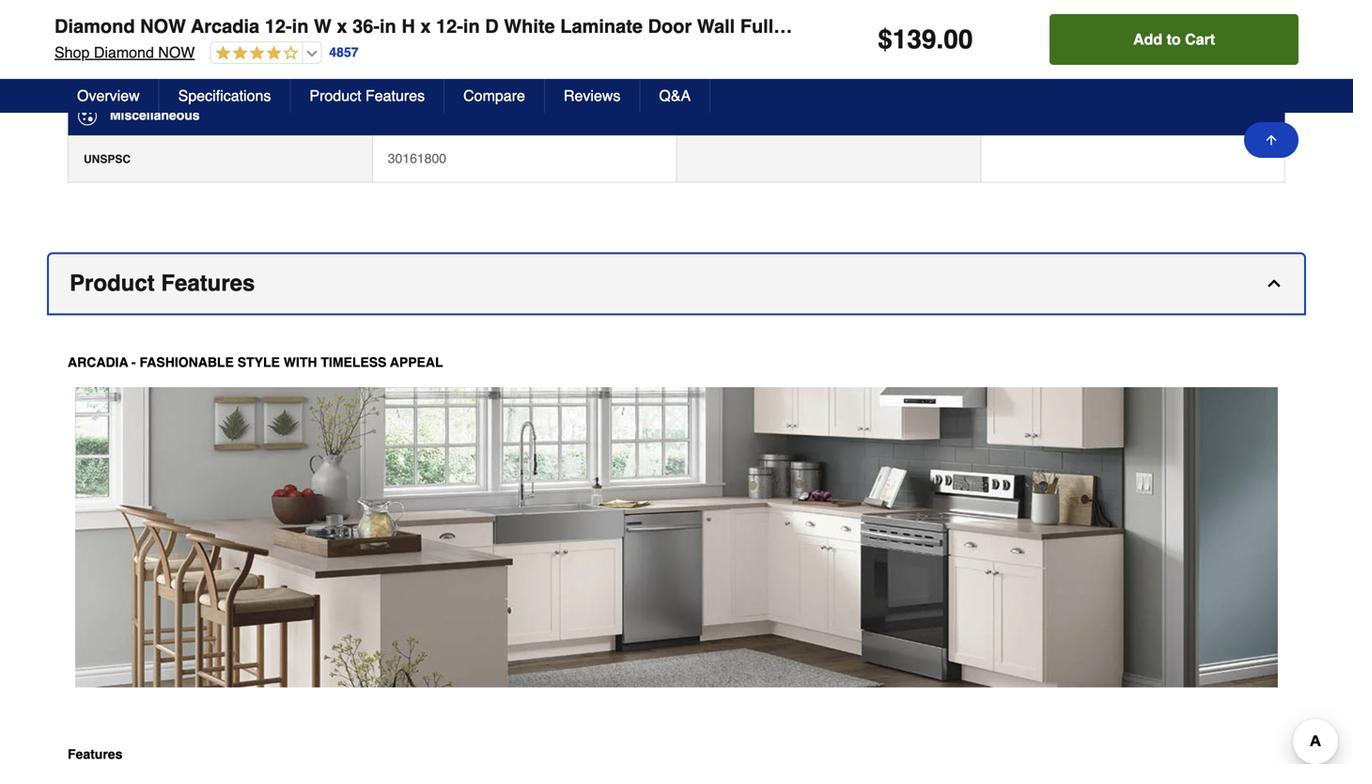 Task type: vqa. For each thing, say whether or not it's contained in the screenshot.
Wall
yes



Task type: locate. For each thing, give the bounding box(es) containing it.
65
[[441, 26, 456, 41], [192, 28, 205, 41]]

- right arcadia
[[132, 355, 136, 370]]

now down ca residents: prop 65 warning(s)
[[158, 44, 195, 61]]

in
[[292, 16, 309, 37], [380, 16, 396, 37], [463, 16, 480, 37]]

0 horizontal spatial product features
[[70, 270, 255, 296]]

product down 4857
[[310, 87, 361, 104]]

65 left warning(s)
[[192, 28, 205, 41]]

1 horizontal spatial -
[[544, 26, 549, 41]]

q&a button
[[641, 79, 711, 113]]

36-
[[353, 16, 380, 37]]

0 horizontal spatial in
[[292, 16, 309, 37]]

x right the w
[[337, 16, 347, 37]]

1 vertical spatial diamond
[[94, 44, 154, 61]]

ca residents: prop 65 warning(s)
[[84, 28, 266, 41]]

compare button
[[445, 79, 545, 113]]

specifications button
[[160, 79, 291, 113]]

0 vertical spatial product features
[[310, 87, 425, 104]]

product features down 4857
[[310, 87, 425, 104]]

1 horizontal spatial product
[[310, 87, 361, 104]]

shaker
[[1123, 16, 1186, 37]]

0 horizontal spatial features
[[68, 747, 123, 762]]

warning(s)
[[208, 28, 266, 41]]

diamond down residents:
[[94, 44, 154, 61]]

product
[[310, 87, 361, 104], [70, 270, 155, 296]]

1 horizontal spatial x
[[421, 16, 431, 37]]

appeal
[[390, 355, 443, 370]]

1 vertical spatial -
[[132, 355, 136, 370]]

shop
[[55, 44, 90, 61]]

0 horizontal spatial x
[[337, 16, 347, 37]]

1 horizontal spatial door
[[1191, 16, 1235, 37]]

w
[[314, 16, 332, 37]]

x
[[337, 16, 347, 37], [421, 16, 431, 37]]

product up arcadia
[[70, 270, 155, 296]]

prop right residents:
[[163, 28, 189, 41]]

1 horizontal spatial 12-
[[436, 16, 463, 37]]

prop
[[408, 26, 438, 41], [163, 28, 189, 41]]

diamond
[[55, 16, 135, 37], [94, 44, 154, 61]]

(recessed
[[969, 16, 1063, 37]]

product features
[[310, 87, 425, 104], [70, 270, 255, 296]]

prop 65 warning(s) -
[[408, 26, 549, 41]]

1 vertical spatial product features button
[[49, 254, 1305, 314]]

in left d at the top left of the page
[[463, 16, 480, 37]]

diamond now arcadia 12-in w x 36-in h x 12-in d white laminate door wall fully assembled cabinet (recessed panel shaker door style)
[[55, 16, 1292, 37]]

x right h
[[421, 16, 431, 37]]

door right to
[[1191, 16, 1235, 37]]

cabinet
[[894, 16, 963, 37]]

specifications
[[178, 87, 271, 104]]

product features up fashionable
[[70, 270, 255, 296]]

fashionable
[[140, 355, 234, 370]]

product features button
[[291, 79, 445, 113], [49, 254, 1305, 314]]

0 vertical spatial features
[[366, 87, 425, 104]]

to
[[1167, 31, 1181, 48]]

diamond up shop
[[55, 16, 135, 37]]

assembled
[[789, 16, 889, 37]]

12-
[[265, 16, 292, 37], [436, 16, 463, 37]]

product features for product features button to the bottom
[[70, 270, 255, 296]]

q&a
[[659, 87, 691, 104]]

0 horizontal spatial 65
[[192, 28, 205, 41]]

2 vertical spatial features
[[68, 747, 123, 762]]

65 right h
[[441, 26, 456, 41]]

- right warning(s)
[[544, 26, 549, 41]]

compare
[[464, 87, 525, 104]]

12- right h
[[436, 16, 463, 37]]

0 horizontal spatial product
[[70, 270, 155, 296]]

now
[[140, 16, 186, 37], [158, 44, 195, 61]]

features
[[366, 87, 425, 104], [161, 270, 255, 296], [68, 747, 123, 762]]

2 12- from the left
[[436, 16, 463, 37]]

1 vertical spatial product
[[70, 270, 155, 296]]

0 vertical spatial -
[[544, 26, 549, 41]]

1 horizontal spatial product features
[[310, 87, 425, 104]]

chevron up image
[[1265, 274, 1284, 293]]

add
[[1134, 31, 1163, 48]]

reviews
[[564, 87, 621, 104]]

0 vertical spatial product features button
[[291, 79, 445, 113]]

1 vertical spatial features
[[161, 270, 255, 296]]

1 vertical spatial product features
[[70, 270, 255, 296]]

$
[[878, 24, 893, 55]]

0 horizontal spatial 12-
[[265, 16, 292, 37]]

arcadia
[[191, 16, 260, 37]]

add to cart button
[[1050, 14, 1299, 65]]

1 12- from the left
[[265, 16, 292, 37]]

139
[[893, 24, 937, 55]]

door
[[648, 16, 692, 37], [1191, 16, 1235, 37]]

2 horizontal spatial in
[[463, 16, 480, 37]]

overview
[[77, 87, 140, 104]]

now up shop diamond now
[[140, 16, 186, 37]]

h
[[402, 16, 415, 37]]

0 vertical spatial diamond
[[55, 16, 135, 37]]

0 horizontal spatial door
[[648, 16, 692, 37]]

in left the w
[[292, 16, 309, 37]]

prop right 'prop65 warning' image
[[408, 26, 438, 41]]

0 vertical spatial now
[[140, 16, 186, 37]]

0 vertical spatial product
[[310, 87, 361, 104]]

product for product features button to the bottom
[[70, 270, 155, 296]]

style
[[238, 355, 280, 370]]

in left h
[[380, 16, 396, 37]]

1 horizontal spatial prop
[[408, 26, 438, 41]]

-
[[544, 26, 549, 41], [132, 355, 136, 370]]

12- up 4 stars image
[[265, 16, 292, 37]]

1 horizontal spatial in
[[380, 16, 396, 37]]

2 horizontal spatial features
[[366, 87, 425, 104]]

door left wall
[[648, 16, 692, 37]]

1 horizontal spatial features
[[161, 270, 255, 296]]



Task type: describe. For each thing, give the bounding box(es) containing it.
1 vertical spatial now
[[158, 44, 195, 61]]

features for product features button to the bottom
[[161, 270, 255, 296]]

laminate
[[560, 16, 643, 37]]

arcadia
[[68, 355, 128, 370]]

white
[[504, 16, 555, 37]]

add to cart
[[1134, 31, 1216, 48]]

2 in from the left
[[380, 16, 396, 37]]

panel
[[1068, 16, 1118, 37]]

.
[[937, 24, 944, 55]]

ca
[[84, 28, 100, 41]]

timeless
[[321, 355, 387, 370]]

0 horizontal spatial -
[[132, 355, 136, 370]]

prop 65 warning(s) - link
[[388, 24, 549, 43]]

1 horizontal spatial 65
[[441, 26, 456, 41]]

product for topmost product features button
[[310, 87, 361, 104]]

1 in from the left
[[292, 16, 309, 37]]

fully
[[741, 16, 784, 37]]

arcadia - fashionable style with timeless appeal
[[68, 355, 443, 370]]

prop65 warning image
[[388, 26, 403, 41]]

wall
[[697, 16, 735, 37]]

features for topmost product features button
[[366, 87, 425, 104]]

d
[[485, 16, 499, 37]]

4857
[[329, 45, 359, 60]]

shop diamond now
[[55, 44, 195, 61]]

- inside prop 65 warning(s) - link
[[544, 26, 549, 41]]

30161800
[[388, 151, 447, 166]]

miscellaneous
[[110, 107, 200, 122]]

1 x from the left
[[337, 16, 347, 37]]

unspsc
[[84, 153, 131, 166]]

$ 139 . 00
[[878, 24, 973, 55]]

0 horizontal spatial prop
[[163, 28, 189, 41]]

1 door from the left
[[648, 16, 692, 37]]

product features for topmost product features button
[[310, 87, 425, 104]]

style)
[[1240, 16, 1292, 37]]

3 in from the left
[[463, 16, 480, 37]]

reviews button
[[545, 79, 641, 113]]

00
[[944, 24, 973, 55]]

warning(s)
[[460, 26, 541, 41]]

2 x from the left
[[421, 16, 431, 37]]

with
[[284, 355, 317, 370]]

2 door from the left
[[1191, 16, 1235, 37]]

overview button
[[58, 79, 160, 113]]

residents:
[[103, 28, 160, 41]]

cart
[[1186, 31, 1216, 48]]

4 stars image
[[211, 45, 298, 63]]

arrow up image
[[1264, 133, 1279, 148]]



